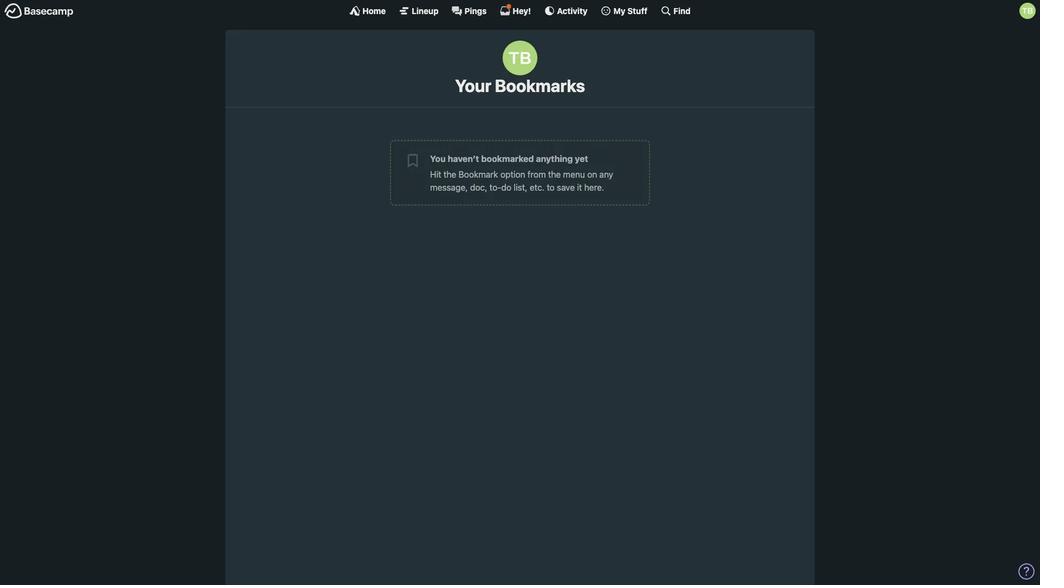 Task type: describe. For each thing, give the bounding box(es) containing it.
home link
[[350, 5, 386, 16]]

activity link
[[544, 5, 588, 16]]

bookmark
[[459, 169, 498, 179]]

hit
[[430, 169, 441, 179]]

1 horizontal spatial tim burton image
[[1020, 3, 1036, 19]]

lineup
[[412, 6, 439, 15]]

it
[[577, 182, 582, 192]]

pings
[[465, 6, 487, 15]]

you
[[430, 153, 446, 164]]

pings button
[[452, 5, 487, 16]]

my
[[614, 6, 626, 15]]

do
[[501, 182, 512, 192]]

home
[[363, 6, 386, 15]]

find
[[674, 6, 691, 15]]

haven't
[[448, 153, 479, 164]]

switch accounts image
[[4, 3, 74, 20]]

you haven't bookmarked anything yet hit the bookmark option from the menu on any message, doc, to-do list, etc. to save it here.
[[430, 153, 613, 192]]

to
[[547, 182, 555, 192]]

lineup link
[[399, 5, 439, 16]]

anything
[[536, 153, 573, 164]]



Task type: vqa. For each thing, say whether or not it's contained in the screenshot.
the
yes



Task type: locate. For each thing, give the bounding box(es) containing it.
option
[[501, 169, 525, 179]]

yet
[[575, 153, 588, 164]]

the up message,
[[444, 169, 456, 179]]

etc.
[[530, 182, 545, 192]]

main element
[[0, 0, 1040, 21]]

save
[[557, 182, 575, 192]]

your
[[455, 75, 491, 96]]

the up "to"
[[548, 169, 561, 179]]

on
[[587, 169, 597, 179]]

0 horizontal spatial tim burton image
[[503, 41, 537, 75]]

stuff
[[628, 6, 648, 15]]

my stuff
[[614, 6, 648, 15]]

from
[[528, 169, 546, 179]]

here.
[[584, 182, 604, 192]]

the
[[444, 169, 456, 179], [548, 169, 561, 179]]

list,
[[514, 182, 528, 192]]

to-
[[490, 182, 501, 192]]

1 vertical spatial tim burton image
[[503, 41, 537, 75]]

bookmarks
[[495, 75, 585, 96]]

1 the from the left
[[444, 169, 456, 179]]

hey!
[[513, 6, 531, 15]]

2 the from the left
[[548, 169, 561, 179]]

bookmarked
[[481, 153, 534, 164]]

0 vertical spatial tim burton image
[[1020, 3, 1036, 19]]

hey! button
[[500, 4, 531, 16]]

your bookmarks
[[455, 75, 585, 96]]

find button
[[661, 5, 691, 16]]

1 horizontal spatial the
[[548, 169, 561, 179]]

activity
[[557, 6, 588, 15]]

message,
[[430, 182, 468, 192]]

tim burton image
[[1020, 3, 1036, 19], [503, 41, 537, 75]]

doc,
[[470, 182, 487, 192]]

my stuff button
[[601, 5, 648, 16]]

menu
[[563, 169, 585, 179]]

any
[[600, 169, 613, 179]]

0 horizontal spatial the
[[444, 169, 456, 179]]



